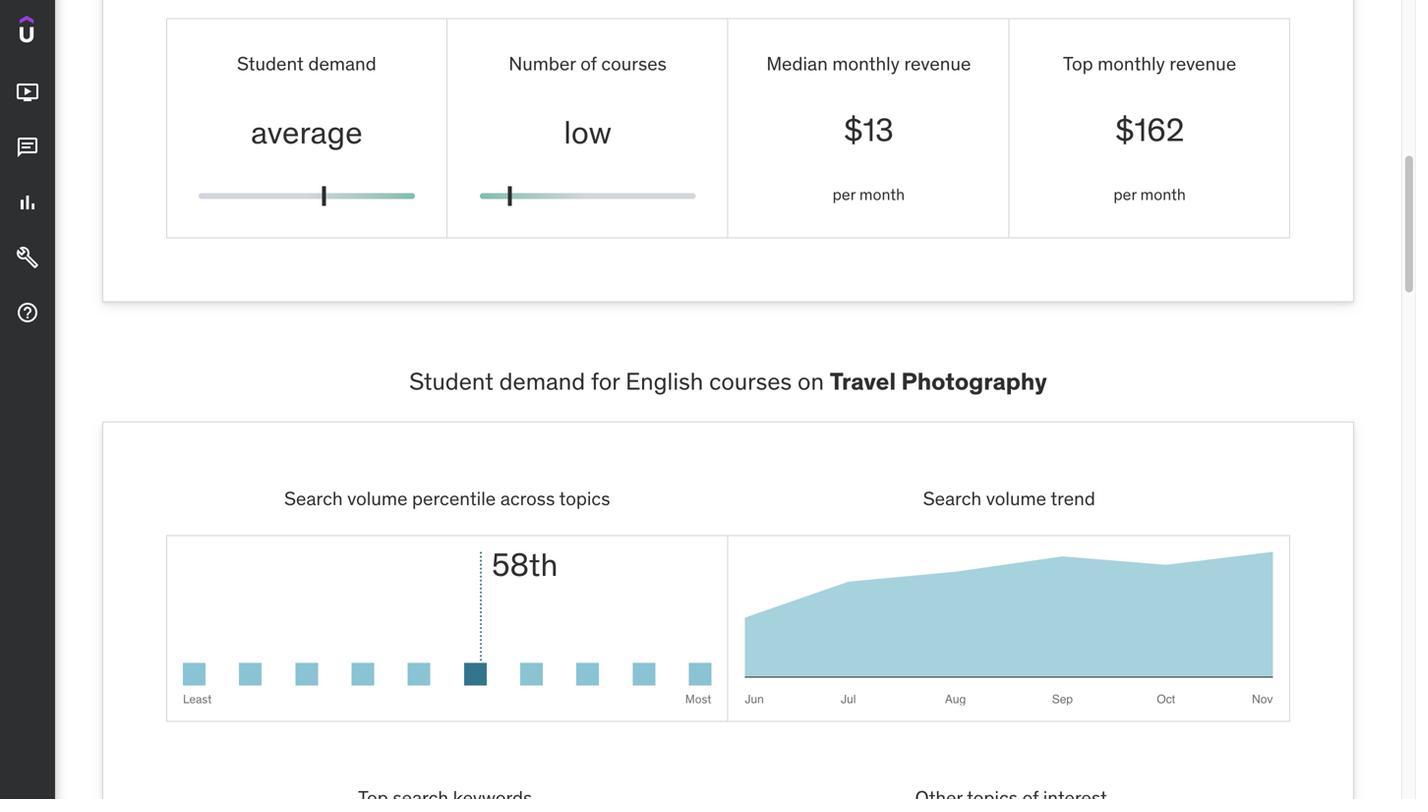 Task type: vqa. For each thing, say whether or not it's contained in the screenshot.
Udemy Business link
no



Task type: locate. For each thing, give the bounding box(es) containing it.
2 search from the left
[[924, 487, 982, 511]]

1 horizontal spatial per
[[1114, 184, 1137, 205]]

photography
[[902, 367, 1048, 396]]

0 horizontal spatial per
[[833, 184, 856, 205]]

monthly right top
[[1098, 52, 1166, 75]]

student
[[237, 52, 304, 75], [409, 367, 494, 396]]

0 horizontal spatial search
[[284, 487, 343, 511]]

0 horizontal spatial per month
[[833, 184, 905, 205]]

2 volume from the left
[[987, 487, 1047, 511]]

volume left percentile
[[347, 487, 408, 511]]

0 horizontal spatial demand
[[308, 52, 377, 75]]

0 vertical spatial courses
[[602, 52, 667, 75]]

per
[[833, 184, 856, 205], [1114, 184, 1137, 205]]

search for search volume percentile across topics
[[284, 487, 343, 511]]

2 per from the left
[[1114, 184, 1137, 205]]

demand left the for
[[500, 367, 586, 396]]

monthly
[[833, 52, 900, 75], [1098, 52, 1166, 75]]

search volume trend
[[924, 487, 1096, 511]]

1 vertical spatial student
[[409, 367, 494, 396]]

0 horizontal spatial volume
[[347, 487, 408, 511]]

student for student demand
[[237, 52, 304, 75]]

number of courses
[[509, 52, 667, 75]]

month down '$162'
[[1141, 184, 1186, 205]]

demand up average
[[308, 52, 377, 75]]

search volume percentile across topics
[[284, 487, 610, 511]]

per down '$162'
[[1114, 184, 1137, 205]]

0 horizontal spatial monthly
[[833, 52, 900, 75]]

month down $13
[[860, 184, 905, 205]]

english
[[626, 367, 704, 396]]

udemy image
[[20, 16, 109, 49]]

topics
[[559, 487, 610, 511]]

1 horizontal spatial monthly
[[1098, 52, 1166, 75]]

1 horizontal spatial demand
[[500, 367, 586, 396]]

2 vertical spatial medium image
[[16, 246, 39, 270]]

per down $13
[[833, 184, 856, 205]]

0 horizontal spatial student
[[237, 52, 304, 75]]

month
[[860, 184, 905, 205], [1141, 184, 1186, 205]]

0 vertical spatial medium image
[[16, 81, 39, 104]]

median monthly revenue
[[767, 52, 972, 75]]

volume left trend
[[987, 487, 1047, 511]]

$13
[[844, 110, 894, 150]]

1 monthly from the left
[[833, 52, 900, 75]]

0 vertical spatial demand
[[308, 52, 377, 75]]

monthly up $13
[[833, 52, 900, 75]]

1 horizontal spatial search
[[924, 487, 982, 511]]

1 vertical spatial medium image
[[16, 191, 39, 215]]

1 horizontal spatial courses
[[710, 367, 792, 396]]

demand
[[308, 52, 377, 75], [500, 367, 586, 396]]

1 vertical spatial demand
[[500, 367, 586, 396]]

1 month from the left
[[860, 184, 905, 205]]

1 horizontal spatial student
[[409, 367, 494, 396]]

1 horizontal spatial month
[[1141, 184, 1186, 205]]

2 per month from the left
[[1114, 184, 1186, 205]]

low
[[564, 113, 612, 152]]

volume for trend
[[987, 487, 1047, 511]]

1 search from the left
[[284, 487, 343, 511]]

student for student demand for english courses on travel photography
[[409, 367, 494, 396]]

1 per month from the left
[[833, 184, 905, 205]]

courses left the on
[[710, 367, 792, 396]]

1 horizontal spatial revenue
[[1170, 52, 1237, 75]]

volume
[[347, 487, 408, 511], [987, 487, 1047, 511]]

per month
[[833, 184, 905, 205], [1114, 184, 1186, 205]]

courses right of
[[602, 52, 667, 75]]

1 horizontal spatial volume
[[987, 487, 1047, 511]]

per month for $13
[[833, 184, 905, 205]]

0 vertical spatial student
[[237, 52, 304, 75]]

0 horizontal spatial revenue
[[905, 52, 972, 75]]

most
[[686, 692, 712, 708]]

volume for percentile
[[347, 487, 408, 511]]

2 revenue from the left
[[1170, 52, 1237, 75]]

1 revenue from the left
[[905, 52, 972, 75]]

0 vertical spatial medium image
[[16, 136, 39, 160]]

revenue
[[905, 52, 972, 75], [1170, 52, 1237, 75]]

1 horizontal spatial per month
[[1114, 184, 1186, 205]]

medium image
[[16, 81, 39, 104], [16, 191, 39, 215], [16, 246, 39, 270]]

1 volume from the left
[[347, 487, 408, 511]]

per month down '$162'
[[1114, 184, 1186, 205]]

2 monthly from the left
[[1098, 52, 1166, 75]]

2 month from the left
[[1141, 184, 1186, 205]]

1 vertical spatial medium image
[[16, 301, 39, 325]]

percentile
[[412, 487, 496, 511]]

0 horizontal spatial month
[[860, 184, 905, 205]]

1 medium image from the top
[[16, 81, 39, 104]]

search
[[284, 487, 343, 511], [924, 487, 982, 511]]

trend
[[1051, 487, 1096, 511]]

1 per from the left
[[833, 184, 856, 205]]

number
[[509, 52, 576, 75]]

courses
[[602, 52, 667, 75], [710, 367, 792, 396]]

medium image
[[16, 136, 39, 160], [16, 301, 39, 325]]

per month down $13
[[833, 184, 905, 205]]

1 medium image from the top
[[16, 136, 39, 160]]

student demand
[[237, 52, 377, 75]]



Task type: describe. For each thing, give the bounding box(es) containing it.
median
[[767, 52, 828, 75]]

across
[[501, 487, 555, 511]]

1 vertical spatial courses
[[710, 367, 792, 396]]

2 medium image from the top
[[16, 191, 39, 215]]

2 medium image from the top
[[16, 301, 39, 325]]

$162
[[1116, 110, 1185, 150]]

top monthly revenue
[[1064, 52, 1237, 75]]

average
[[251, 113, 363, 152]]

on
[[798, 367, 824, 396]]

0 horizontal spatial courses
[[602, 52, 667, 75]]

revenue for $162
[[1170, 52, 1237, 75]]

per for $13
[[833, 184, 856, 205]]

search for search volume trend
[[924, 487, 982, 511]]

student demand for english courses on travel photography
[[409, 367, 1048, 396]]

month for $162
[[1141, 184, 1186, 205]]

demand for student demand
[[308, 52, 377, 75]]

interactive chart image
[[745, 553, 1274, 706]]

top
[[1064, 52, 1094, 75]]

for
[[591, 367, 620, 396]]

least
[[183, 692, 212, 708]]

58th
[[492, 546, 558, 585]]

3 medium image from the top
[[16, 246, 39, 270]]

demand for student demand for english courses on travel photography
[[500, 367, 586, 396]]

monthly for $162
[[1098, 52, 1166, 75]]

per for $162
[[1114, 184, 1137, 205]]

month for $13
[[860, 184, 905, 205]]

per month for $162
[[1114, 184, 1186, 205]]

travel
[[830, 367, 897, 396]]

of
[[581, 52, 597, 75]]

revenue for $13
[[905, 52, 972, 75]]

monthly for $13
[[833, 52, 900, 75]]



